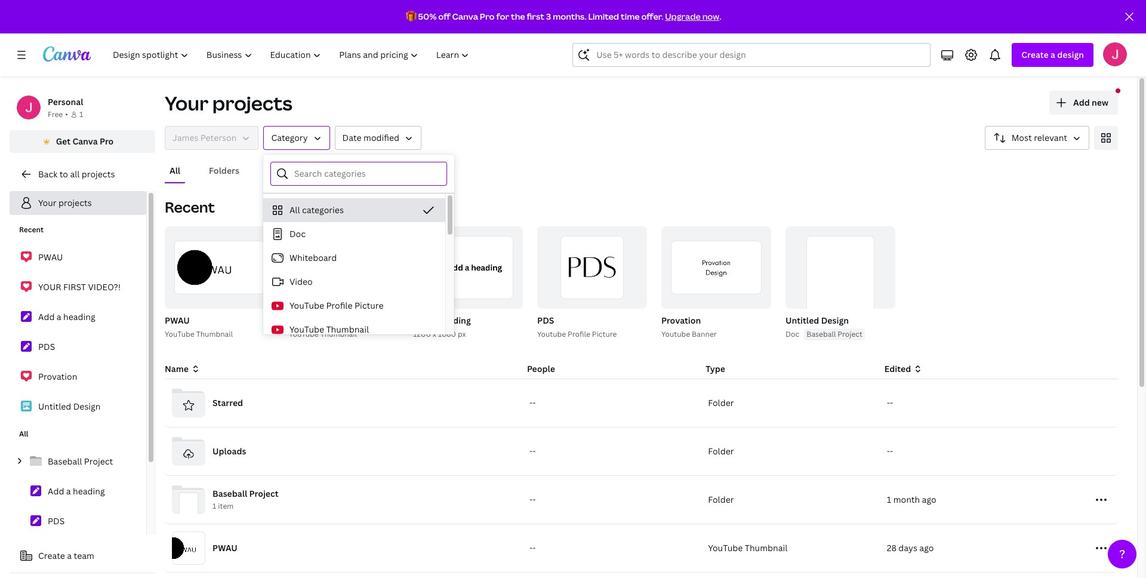 Task type: locate. For each thing, give the bounding box(es) containing it.
untitled up baseball project 'button'
[[786, 315, 819, 326]]

3 folder from the top
[[708, 494, 734, 505]]

1 for 1 of 2
[[498, 294, 501, 303]]

your
[[38, 281, 61, 293], [289, 315, 312, 326]]

thumbnail inside the pwau youtube thumbnail
[[196, 329, 233, 339]]

0 vertical spatial design
[[821, 315, 849, 326]]

uploads
[[213, 445, 246, 457]]

youtube inside your first video?! youtube thumbnail
[[289, 329, 319, 339]]

a down the baseball project link
[[66, 485, 71, 497]]

baseball project down untitled design button
[[807, 329, 863, 339]]

add left new
[[1074, 97, 1090, 108]]

add a heading link down "your first video?!" link
[[10, 305, 146, 330]]

create a design button
[[1012, 43, 1094, 67]]

untitled inside "link"
[[38, 401, 71, 412]]

0 horizontal spatial provation
[[38, 371, 77, 382]]

0 vertical spatial your
[[38, 281, 61, 293]]

1 left "of"
[[498, 294, 501, 303]]

px
[[458, 329, 466, 339]]

project
[[838, 329, 863, 339], [84, 456, 113, 467], [249, 488, 279, 499]]

untitled design
[[786, 315, 849, 326], [38, 401, 101, 412]]

your down 'pwau' link
[[38, 281, 61, 293]]

limited
[[588, 11, 619, 22]]

1 vertical spatial doc
[[786, 329, 800, 339]]

baseball inside 'button'
[[807, 329, 836, 339]]

date
[[343, 132, 362, 143]]

2 list from the top
[[10, 449, 146, 578]]

1 vertical spatial project
[[84, 456, 113, 467]]

add a heading link down the baseball project link
[[10, 479, 146, 504]]

first down 'pwau' link
[[63, 281, 86, 293]]

your inside your first video?! youtube thumbnail
[[289, 315, 312, 326]]

a left team
[[67, 550, 72, 561]]

0 vertical spatial all
[[170, 165, 180, 176]]

peterson
[[201, 132, 237, 143]]

youtube inside "pds youtube profile picture"
[[537, 329, 566, 339]]

video option
[[263, 270, 445, 294]]

untitled design up baseball project 'button'
[[786, 315, 849, 326]]

provation for provation
[[38, 371, 77, 382]]

thumbnail inside your first video?! youtube thumbnail
[[320, 329, 357, 339]]

1 vertical spatial pds link
[[10, 509, 146, 534]]

all categories option
[[263, 198, 445, 222]]

1 vertical spatial add a heading link
[[10, 479, 146, 504]]

0 horizontal spatial canva
[[72, 136, 98, 147]]

pds link
[[10, 334, 146, 359], [10, 509, 146, 534]]

heading up px
[[438, 315, 471, 326]]

1 vertical spatial baseball
[[48, 456, 82, 467]]

1 vertical spatial untitled
[[38, 401, 71, 412]]

youtube inside button
[[290, 300, 324, 311]]

0 vertical spatial ago
[[922, 494, 937, 505]]

video?! inside "your first video?!" link
[[88, 281, 121, 293]]

1 vertical spatial youtube thumbnail
[[708, 542, 788, 554]]

0 horizontal spatial untitled design
[[38, 401, 101, 412]]

0 horizontal spatial youtube thumbnail
[[290, 324, 369, 335]]

pwau
[[38, 251, 63, 263], [165, 315, 190, 326], [213, 542, 238, 554]]

ago for 1 month ago
[[922, 494, 937, 505]]

1 vertical spatial ago
[[920, 542, 934, 554]]

design up baseball project 'button'
[[821, 315, 849, 326]]

0 vertical spatial provation
[[662, 315, 701, 326]]

pwau up "your first video?!" link
[[38, 251, 63, 263]]

Date modified button
[[335, 126, 422, 150]]

pro left for
[[480, 11, 495, 22]]

doc button
[[263, 222, 445, 246]]

video
[[290, 276, 313, 287]]

your first video?! button
[[289, 314, 372, 328]]

a down "your first video?!" link
[[57, 311, 61, 322]]

your up 'james'
[[165, 90, 209, 116]]

list containing baseball project
[[10, 449, 146, 578]]

first for your first video?!
[[63, 281, 86, 293]]

1 vertical spatial canva
[[72, 136, 98, 147]]

1 horizontal spatial baseball project
[[807, 329, 863, 339]]

0 horizontal spatial your
[[38, 281, 61, 293]]

folders
[[209, 165, 239, 176]]

1 horizontal spatial recent
[[165, 197, 215, 217]]

pds button
[[537, 314, 554, 328]]

untitled down provation link
[[38, 401, 71, 412]]

create left design
[[1022, 49, 1049, 60]]

picture inside "pds youtube profile picture"
[[592, 329, 617, 339]]

pwau up 'name'
[[165, 315, 190, 326]]

1 horizontal spatial project
[[249, 488, 279, 499]]

free
[[48, 109, 63, 119]]

0 vertical spatial youtube thumbnail
[[290, 324, 369, 335]]

to
[[59, 168, 68, 180]]

add a heading down "your first video?!" link
[[38, 311, 95, 322]]

youtube thumbnail
[[290, 324, 369, 335], [708, 542, 788, 554]]

youtube inside 'button'
[[290, 324, 324, 335]]

all button
[[165, 159, 185, 182]]

pro inside button
[[100, 136, 114, 147]]

Category button
[[264, 126, 330, 150]]

recent
[[165, 197, 215, 217], [19, 225, 44, 235]]

profile
[[326, 300, 353, 311], [568, 329, 591, 339]]

1 folder from the top
[[708, 397, 734, 408]]

1 vertical spatial design
[[73, 401, 101, 412]]

0 vertical spatial doc
[[290, 228, 306, 239]]

1 vertical spatial folder
[[708, 445, 734, 457]]

all
[[70, 168, 80, 180]]

your projects link
[[10, 191, 146, 215]]

ago right month
[[922, 494, 937, 505]]

1 vertical spatial video?!
[[339, 315, 372, 326]]

0 vertical spatial picture
[[355, 300, 384, 311]]

pwau link
[[10, 245, 146, 270]]

add new button
[[1050, 91, 1118, 115]]

2 vertical spatial project
[[249, 488, 279, 499]]

1
[[79, 109, 83, 119], [498, 294, 501, 303], [887, 494, 892, 505], [213, 501, 216, 511]]

first inside your first video?! youtube thumbnail
[[314, 315, 337, 326]]

0 horizontal spatial baseball project
[[48, 456, 113, 467]]

video?!
[[88, 281, 121, 293], [339, 315, 372, 326]]

folder
[[708, 397, 734, 408], [708, 445, 734, 457], [708, 494, 734, 505]]

recent down all button
[[165, 197, 215, 217]]

add a heading link
[[10, 305, 146, 330], [10, 479, 146, 504]]

provation up banner
[[662, 315, 701, 326]]

ago
[[922, 494, 937, 505], [920, 542, 934, 554]]

your
[[165, 90, 209, 116], [38, 197, 57, 208]]

off
[[438, 11, 451, 22]]

1 youtube from the left
[[537, 329, 566, 339]]

0 vertical spatial video?!
[[88, 281, 121, 293]]

categories
[[302, 204, 344, 216]]

youtube profile picture option
[[263, 294, 445, 318]]

your projects up peterson
[[165, 90, 292, 116]]

1 vertical spatial pwau
[[165, 315, 190, 326]]

0 vertical spatial baseball
[[807, 329, 836, 339]]

0 horizontal spatial all
[[19, 429, 28, 439]]

0 horizontal spatial untitled
[[38, 401, 71, 412]]

🎁 50% off canva pro for the first 3 months. limited time offer. upgrade now .
[[406, 11, 722, 22]]

0 vertical spatial profile
[[326, 300, 353, 311]]

your down back
[[38, 197, 57, 208]]

heading inside add a heading 1200 x 1080 px
[[438, 315, 471, 326]]

youtube inside the pwau youtube thumbnail
[[165, 329, 195, 339]]

baseball project down untitled design "link"
[[48, 456, 113, 467]]

pds inside "pds youtube profile picture"
[[537, 315, 554, 326]]

add up 1200
[[413, 315, 430, 326]]

2 horizontal spatial project
[[838, 329, 863, 339]]

back to all projects link
[[10, 162, 155, 186]]

your projects down to
[[38, 197, 92, 208]]

whiteboard option
[[263, 246, 445, 270]]

0 vertical spatial project
[[838, 329, 863, 339]]

2 horizontal spatial pwau
[[213, 542, 238, 554]]

create inside button
[[38, 550, 65, 561]]

all
[[170, 165, 180, 176], [290, 204, 300, 216], [19, 429, 28, 439]]

1 horizontal spatial your
[[165, 90, 209, 116]]

0 vertical spatial pds link
[[10, 334, 146, 359]]

add a heading
[[38, 311, 95, 322], [48, 485, 105, 497]]

canva
[[452, 11, 478, 22], [72, 136, 98, 147]]

ago right days
[[920, 542, 934, 554]]

0 horizontal spatial pwau
[[38, 251, 63, 263]]

1 left month
[[887, 494, 892, 505]]

1 horizontal spatial all
[[170, 165, 180, 176]]

1 horizontal spatial video?!
[[339, 315, 372, 326]]

1 horizontal spatial pwau
[[165, 315, 190, 326]]

1 left item on the left bottom
[[213, 501, 216, 511]]

type
[[706, 363, 726, 374]]

create left team
[[38, 550, 65, 561]]

pwau youtube thumbnail
[[165, 315, 233, 339]]

1 vertical spatial profile
[[568, 329, 591, 339]]

your down the video
[[289, 315, 312, 326]]

0 horizontal spatial pro
[[100, 136, 114, 147]]

add a heading down the baseball project link
[[48, 485, 105, 497]]

1 for 1 month ago
[[887, 494, 892, 505]]

james
[[173, 132, 199, 143]]

2 folder from the top
[[708, 445, 734, 457]]

first
[[527, 11, 545, 22]]

category
[[271, 132, 308, 143]]

video?! down youtube profile picture
[[339, 315, 372, 326]]

0 horizontal spatial recent
[[19, 225, 44, 235]]

1 vertical spatial first
[[314, 315, 337, 326]]

1 vertical spatial baseball project
[[48, 456, 113, 467]]

None search field
[[573, 43, 931, 67]]

images
[[329, 165, 357, 176]]

doc inside button
[[290, 228, 306, 239]]

heading
[[63, 311, 95, 322], [438, 315, 471, 326], [73, 485, 105, 497]]

1 vertical spatial pds
[[38, 341, 55, 352]]

1 vertical spatial your
[[38, 197, 57, 208]]

1 horizontal spatial pro
[[480, 11, 495, 22]]

0 horizontal spatial project
[[84, 456, 113, 467]]

youtube down "provation" button
[[662, 329, 690, 339]]

1 vertical spatial create
[[38, 550, 65, 561]]

0 vertical spatial your projects
[[165, 90, 292, 116]]

youtube down pds button
[[537, 329, 566, 339]]

0 vertical spatial canva
[[452, 11, 478, 22]]

first for your first video?! youtube thumbnail
[[314, 315, 337, 326]]

2 horizontal spatial baseball
[[807, 329, 836, 339]]

2 vertical spatial baseball
[[213, 488, 247, 499]]

project inside baseball project 1 item
[[249, 488, 279, 499]]

video?! down 'pwau' link
[[88, 281, 121, 293]]

1 vertical spatial list
[[10, 449, 146, 578]]

Search categories search field
[[294, 162, 440, 185]]

first down youtube profile picture
[[314, 315, 337, 326]]

add down the baseball project link
[[48, 485, 64, 497]]

thumbnail
[[326, 324, 369, 335], [196, 329, 233, 339], [320, 329, 357, 339], [745, 542, 788, 554]]

design
[[821, 315, 849, 326], [73, 401, 101, 412]]

designs
[[268, 165, 300, 176]]

offer.
[[642, 11, 664, 22]]

upgrade now button
[[665, 11, 720, 22]]

design down provation link
[[73, 401, 101, 412]]

baseball up item on the left bottom
[[213, 488, 247, 499]]

pds youtube profile picture
[[537, 315, 617, 339]]

provation inside the provation youtube banner
[[662, 315, 701, 326]]

0 vertical spatial create
[[1022, 49, 1049, 60]]

0 horizontal spatial youtube
[[537, 329, 566, 339]]

all inside all button
[[170, 165, 180, 176]]

pro up back to all projects link
[[100, 136, 114, 147]]

pwau button
[[165, 314, 190, 328]]

1 vertical spatial provation
[[38, 371, 77, 382]]

1 list from the top
[[10, 245, 146, 419]]

2 vertical spatial all
[[19, 429, 28, 439]]

1 horizontal spatial provation
[[662, 315, 701, 326]]

0 horizontal spatial your
[[38, 197, 57, 208]]

video?! inside your first video?! youtube thumbnail
[[339, 315, 372, 326]]

1 horizontal spatial your projects
[[165, 90, 292, 116]]

add
[[1074, 97, 1090, 108], [38, 311, 55, 322], [413, 315, 430, 326], [48, 485, 64, 497]]

0 vertical spatial baseball project
[[807, 329, 863, 339]]

date modified
[[343, 132, 400, 143]]

youtube
[[537, 329, 566, 339], [662, 329, 690, 339]]

a up x
[[432, 315, 436, 326]]

add inside dropdown button
[[1074, 97, 1090, 108]]

provation up untitled design "link"
[[38, 371, 77, 382]]

back to all projects
[[38, 168, 115, 180]]

design inside button
[[821, 315, 849, 326]]

1 horizontal spatial baseball
[[213, 488, 247, 499]]

baseball down untitled design "link"
[[48, 456, 82, 467]]

2 horizontal spatial all
[[290, 204, 300, 216]]

doc option
[[263, 222, 445, 246]]

profile inside button
[[326, 300, 353, 311]]

baseball project
[[807, 329, 863, 339], [48, 456, 113, 467]]

1 horizontal spatial create
[[1022, 49, 1049, 60]]

.
[[720, 11, 722, 22]]

doc up whiteboard
[[290, 228, 306, 239]]

0 vertical spatial first
[[63, 281, 86, 293]]

0 vertical spatial recent
[[165, 197, 215, 217]]

baseball down untitled design button
[[807, 329, 836, 339]]

1 vertical spatial pro
[[100, 136, 114, 147]]

pds link up provation link
[[10, 334, 146, 359]]

pds
[[537, 315, 554, 326], [38, 341, 55, 352], [48, 515, 65, 527]]

canva right off
[[452, 11, 478, 22]]

create inside "dropdown button"
[[1022, 49, 1049, 60]]

untitled design down provation link
[[38, 401, 101, 412]]

pwau inside list
[[38, 251, 63, 263]]

1 horizontal spatial profile
[[568, 329, 591, 339]]

1 vertical spatial all
[[290, 204, 300, 216]]

1 right the •
[[79, 109, 83, 119]]

Owner button
[[165, 126, 259, 150]]

your inside your projects link
[[38, 197, 57, 208]]

projects down all
[[59, 197, 92, 208]]

youtube
[[290, 300, 324, 311], [290, 324, 324, 335], [165, 329, 195, 339], [289, 329, 319, 339], [708, 542, 743, 554]]

a left design
[[1051, 49, 1056, 60]]

all for all categories
[[290, 204, 300, 216]]

0 horizontal spatial baseball
[[48, 456, 82, 467]]

provation inside list
[[38, 371, 77, 382]]

all inside "all categories" button
[[290, 204, 300, 216]]

doc down untitled design button
[[786, 329, 800, 339]]

1 vertical spatial picture
[[592, 329, 617, 339]]

provation button
[[662, 314, 701, 328]]

a inside button
[[67, 550, 72, 561]]

2 youtube from the left
[[662, 329, 690, 339]]

youtube profile picture button
[[263, 294, 445, 318]]

1200
[[413, 329, 431, 339]]

1 vertical spatial untitled design
[[38, 401, 101, 412]]

projects
[[212, 90, 292, 116], [82, 168, 115, 180], [59, 197, 92, 208]]

untitled design inside "link"
[[38, 401, 101, 412]]

pds link up team
[[10, 509, 146, 534]]

1 horizontal spatial youtube
[[662, 329, 690, 339]]

canva right get
[[72, 136, 98, 147]]

1 horizontal spatial doc
[[786, 329, 800, 339]]

first
[[63, 281, 86, 293], [314, 315, 337, 326]]

recent down your projects link
[[19, 225, 44, 235]]

0 horizontal spatial video?!
[[88, 281, 121, 293]]

days
[[899, 542, 918, 554]]

provation
[[662, 315, 701, 326], [38, 371, 77, 382]]

list
[[10, 245, 146, 419], [10, 449, 146, 578]]

get canva pro button
[[10, 130, 155, 153]]

projects up peterson
[[212, 90, 292, 116]]

design
[[1058, 49, 1084, 60]]

0 horizontal spatial create
[[38, 550, 65, 561]]

baseball project link
[[10, 449, 146, 474]]

Sort by button
[[985, 126, 1090, 150]]

youtube inside the provation youtube banner
[[662, 329, 690, 339]]

list box
[[263, 198, 445, 578]]

doc
[[290, 228, 306, 239], [786, 329, 800, 339]]

0 vertical spatial pwau
[[38, 251, 63, 263]]

projects right all
[[82, 168, 115, 180]]

pwau down item on the left bottom
[[213, 542, 238, 554]]

1 horizontal spatial design
[[821, 315, 849, 326]]

0 horizontal spatial design
[[73, 401, 101, 412]]

first inside "your first video?!" link
[[63, 281, 86, 293]]

1 horizontal spatial picture
[[592, 329, 617, 339]]

2 vertical spatial pds
[[48, 515, 65, 527]]

0 horizontal spatial profile
[[326, 300, 353, 311]]

0 vertical spatial pds
[[537, 315, 554, 326]]

0 vertical spatial untitled
[[786, 315, 819, 326]]

new
[[1092, 97, 1109, 108]]

1 horizontal spatial your
[[289, 315, 312, 326]]

0 vertical spatial projects
[[212, 90, 292, 116]]

-
[[530, 397, 533, 408], [533, 397, 536, 408], [887, 397, 890, 408], [890, 397, 894, 408], [530, 445, 533, 457], [533, 445, 536, 457], [887, 445, 890, 457], [890, 445, 894, 457], [530, 494, 533, 505], [533, 494, 536, 505], [530, 542, 533, 554], [533, 542, 536, 554]]



Task type: describe. For each thing, give the bounding box(es) containing it.
youtube thumbnail option
[[263, 318, 445, 342]]

baseball project button
[[804, 328, 865, 340]]

2 pds link from the top
[[10, 509, 146, 534]]

james peterson image
[[1104, 42, 1127, 66]]

images button
[[324, 159, 362, 182]]

add new
[[1074, 97, 1109, 108]]

1 add a heading link from the top
[[10, 305, 146, 330]]

for
[[496, 11, 509, 22]]

list box containing all categories
[[263, 198, 445, 578]]

create for create a design
[[1022, 49, 1049, 60]]

now
[[703, 11, 720, 22]]

designs button
[[263, 159, 305, 182]]

2
[[511, 294, 515, 303]]

video?! for your first video?! youtube thumbnail
[[339, 315, 372, 326]]

the
[[511, 11, 525, 22]]

Search search field
[[597, 44, 907, 66]]

free •
[[48, 109, 68, 119]]

design inside "link"
[[73, 401, 101, 412]]

pwau inside the pwau youtube thumbnail
[[165, 315, 190, 326]]

your first video?! youtube thumbnail
[[289, 315, 372, 339]]

heading down the baseball project link
[[73, 485, 105, 497]]

relevant
[[1034, 132, 1068, 143]]

james peterson
[[173, 132, 237, 143]]

1 horizontal spatial canva
[[452, 11, 478, 22]]

name button
[[165, 362, 201, 376]]

pds for second pds link from the top of the page
[[48, 515, 65, 527]]

team
[[74, 550, 94, 561]]

modified
[[364, 132, 400, 143]]

x
[[433, 329, 436, 339]]

upgrade
[[665, 11, 701, 22]]

2 vertical spatial projects
[[59, 197, 92, 208]]

people
[[527, 363, 555, 374]]

months.
[[553, 11, 587, 22]]

baseball inside baseball project 1 item
[[213, 488, 247, 499]]

baseball project inside 'button'
[[807, 329, 863, 339]]

1 pds link from the top
[[10, 334, 146, 359]]

top level navigation element
[[105, 43, 480, 67]]

add a heading 1200 x 1080 px
[[413, 315, 471, 339]]

personal
[[48, 96, 83, 107]]

•
[[65, 109, 68, 119]]

0 vertical spatial untitled design
[[786, 315, 849, 326]]

a inside add a heading 1200 x 1080 px
[[432, 315, 436, 326]]

add inside add a heading 1200 x 1080 px
[[413, 315, 430, 326]]

add down "your first video?!" link
[[38, 311, 55, 322]]

edited
[[885, 363, 911, 374]]

2 add a heading link from the top
[[10, 479, 146, 504]]

untitled design link
[[10, 394, 146, 419]]

untitled design button
[[786, 314, 849, 328]]

folder for uploads
[[708, 445, 734, 457]]

month
[[894, 494, 920, 505]]

28
[[887, 542, 897, 554]]

50%
[[418, 11, 437, 22]]

list containing pwau
[[10, 245, 146, 419]]

project inside 'button'
[[838, 329, 863, 339]]

ago for 28 days ago
[[920, 542, 934, 554]]

0 vertical spatial add a heading
[[38, 311, 95, 322]]

a inside "dropdown button"
[[1051, 49, 1056, 60]]

banner
[[692, 329, 717, 339]]

create for create a team
[[38, 550, 65, 561]]

3
[[546, 11, 551, 22]]

all categories
[[290, 204, 344, 216]]

🎁
[[406, 11, 417, 22]]

baseball project 1 item
[[213, 488, 279, 511]]

youtube profile picture
[[290, 300, 384, 311]]

0 vertical spatial your
[[165, 90, 209, 116]]

your for your first video?!
[[38, 281, 61, 293]]

1 month ago
[[887, 494, 937, 505]]

item
[[218, 501, 234, 511]]

add a heading button
[[413, 314, 471, 328]]

0 horizontal spatial your projects
[[38, 197, 92, 208]]

provation youtube banner
[[662, 315, 717, 339]]

baseball project inside list
[[48, 456, 113, 467]]

create a team button
[[10, 544, 155, 568]]

28 days ago
[[887, 542, 934, 554]]

whiteboard
[[290, 252, 337, 263]]

2 vertical spatial pwau
[[213, 542, 238, 554]]

whiteboard button
[[263, 246, 445, 270]]

1 of 2
[[498, 294, 515, 303]]

thumbnail inside youtube thumbnail 'button'
[[326, 324, 369, 335]]

untitled inside button
[[786, 315, 819, 326]]

1 horizontal spatial youtube thumbnail
[[708, 542, 788, 554]]

all categories button
[[263, 198, 445, 222]]

get
[[56, 136, 70, 147]]

of
[[503, 294, 510, 303]]

folders button
[[204, 159, 244, 182]]

provation link
[[10, 364, 146, 389]]

0 vertical spatial pro
[[480, 11, 495, 22]]

name
[[165, 363, 189, 374]]

most relevant
[[1012, 132, 1068, 143]]

baseball inside list
[[48, 456, 82, 467]]

1 vertical spatial projects
[[82, 168, 115, 180]]

youtube thumbnail button
[[263, 318, 445, 342]]

time
[[621, 11, 640, 22]]

youtube for pds
[[537, 329, 566, 339]]

youtube thumbnail inside 'button'
[[290, 324, 369, 335]]

picture inside button
[[355, 300, 384, 311]]

video button
[[263, 270, 445, 294]]

back
[[38, 168, 57, 180]]

edited button
[[885, 362, 1054, 376]]

video?! for your first video?!
[[88, 281, 121, 293]]

heading down "your first video?!" link
[[63, 311, 95, 322]]

get canva pro
[[56, 136, 114, 147]]

1080
[[438, 329, 456, 339]]

1 for 1
[[79, 109, 83, 119]]

create a design
[[1022, 49, 1084, 60]]

all for all button
[[170, 165, 180, 176]]

1 vertical spatial add a heading
[[48, 485, 105, 497]]

starred
[[213, 397, 243, 408]]

pds for second pds link from the bottom of the page
[[38, 341, 55, 352]]

folder for starred
[[708, 397, 734, 408]]

create a team
[[38, 550, 94, 561]]

your first video?! link
[[10, 275, 146, 300]]

1 inside baseball project 1 item
[[213, 501, 216, 511]]

profile inside "pds youtube profile picture"
[[568, 329, 591, 339]]

youtube for provation
[[662, 329, 690, 339]]

your for your first video?! youtube thumbnail
[[289, 315, 312, 326]]

provation for provation youtube banner
[[662, 315, 701, 326]]

canva inside button
[[72, 136, 98, 147]]



Task type: vqa. For each thing, say whether or not it's contained in the screenshot.
Back To All Projects
yes



